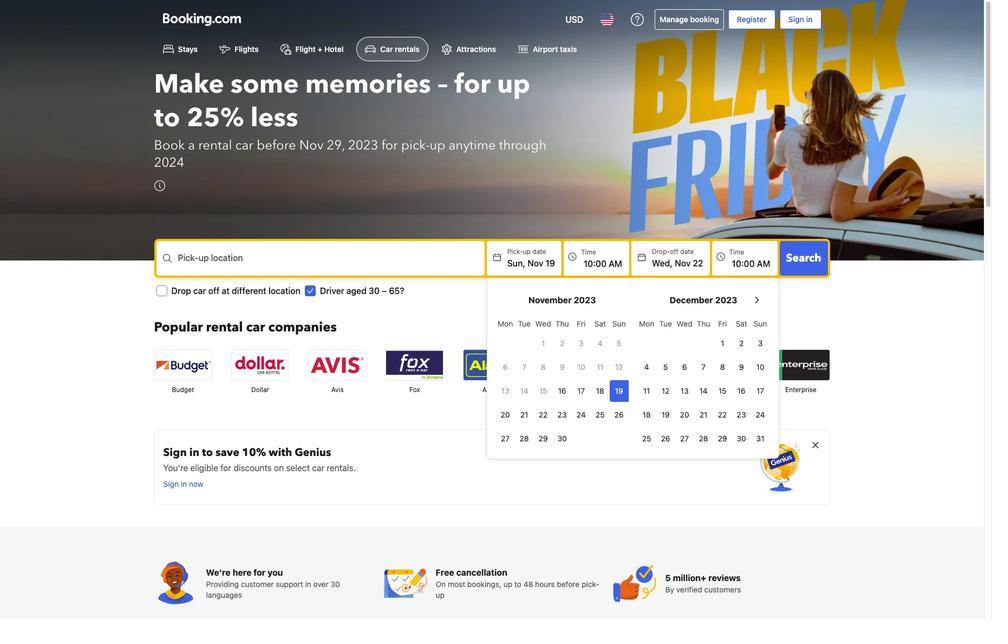 Task type: describe. For each thing, give the bounding box(es) containing it.
10 for 10 november 2023 checkbox
[[577, 363, 585, 372]]

avis
[[331, 386, 344, 394]]

hours
[[535, 580, 555, 589]]

29 December 2023 checkbox
[[713, 428, 732, 450]]

taxis
[[560, 45, 577, 54]]

wed for december
[[677, 319, 693, 328]]

different
[[232, 286, 266, 296]]

anytime
[[449, 137, 496, 155]]

31
[[757, 434, 765, 443]]

rental inside make some memories – for up to 25% less book a rental car before nov 29, 2023 for pick-up anytime through 2024
[[198, 137, 232, 155]]

now
[[189, 480, 203, 489]]

fri for december
[[718, 319, 727, 328]]

airport taxis
[[533, 45, 577, 54]]

21 December 2023 checkbox
[[694, 404, 713, 426]]

dollar logo image
[[232, 350, 289, 380]]

car rentals link
[[357, 37, 428, 61]]

27 December 2023 checkbox
[[675, 428, 694, 450]]

25%
[[187, 100, 244, 136]]

13 November 2023 checkbox
[[496, 380, 515, 402]]

+
[[318, 45, 322, 54]]

rentals
[[395, 45, 420, 54]]

21 November 2023 checkbox
[[515, 404, 534, 426]]

enterprise logo image
[[773, 350, 830, 380]]

26 November 2023 checkbox
[[610, 404, 629, 426]]

on
[[436, 580, 446, 589]]

12 for the 12 november 2023 'option'
[[615, 363, 623, 372]]

sign in now link
[[163, 479, 356, 490]]

through
[[499, 137, 547, 155]]

enterprise
[[786, 386, 817, 394]]

select
[[286, 463, 310, 473]]

save
[[216, 445, 239, 460]]

for down attractions
[[455, 67, 491, 103]]

– for 65?
[[382, 286, 387, 296]]

14 for 14 december 2023 checkbox
[[700, 386, 708, 396]]

28 December 2023 checkbox
[[694, 428, 713, 450]]

5 for 5 option
[[664, 363, 668, 372]]

up left 48
[[504, 580, 513, 589]]

in inside we're here for you providing customer support in over 30 languages
[[305, 580, 311, 589]]

5 November 2023 checkbox
[[610, 333, 629, 354]]

4 for 4 november 2023 option
[[598, 339, 603, 348]]

nov inside make some memories – for up to 25% less book a rental car before nov 29, 2023 for pick-up anytime through 2024
[[299, 137, 324, 155]]

pick- inside make some memories – for up to 25% less book a rental car before nov 29, 2023 for pick-up anytime through 2024
[[401, 137, 430, 155]]

8 for 8 november 2023 option
[[541, 363, 546, 372]]

6 December 2023 checkbox
[[675, 357, 694, 378]]

20 November 2023 checkbox
[[496, 404, 515, 426]]

million+
[[673, 573, 707, 583]]

2 November 2023 checkbox
[[553, 333, 572, 354]]

thrifty
[[559, 386, 580, 394]]

by
[[666, 585, 674, 594]]

48
[[524, 580, 533, 589]]

4 November 2023 checkbox
[[591, 333, 610, 354]]

19 for 19 december 2023 option
[[662, 410, 670, 419]]

19 inside the pick-up date sun, nov 19
[[546, 259, 555, 268]]

flights
[[235, 45, 259, 54]]

wed for november
[[536, 319, 551, 328]]

flight + hotel
[[296, 45, 344, 54]]

26 for 26 december 2023 checkbox
[[661, 434, 670, 443]]

pick- for pick-up date sun, nov 19
[[507, 248, 523, 256]]

5 December 2023 checkbox
[[656, 357, 675, 378]]

up left the anytime
[[430, 137, 446, 155]]

7 December 2023 checkbox
[[694, 357, 713, 378]]

sign in to save 10% with genius you're eligible for discounts on select car rentals.
[[163, 445, 356, 473]]

usd button
[[559, 7, 590, 33]]

4 December 2023 checkbox
[[637, 357, 656, 378]]

popular
[[154, 319, 203, 337]]

search
[[786, 251, 822, 266]]

18 December 2023 checkbox
[[637, 404, 656, 426]]

dollar
[[251, 386, 269, 394]]

car inside make some memories – for up to 25% less book a rental car before nov 29, 2023 for pick-up anytime through 2024
[[235, 137, 254, 155]]

sun for november 2023
[[613, 319, 626, 328]]

19 for 19 november 2023 option
[[615, 386, 623, 396]]

some
[[231, 67, 299, 103]]

december
[[670, 295, 713, 305]]

3 for november 2023
[[579, 339, 584, 348]]

2023 for november
[[574, 295, 596, 305]]

memories
[[305, 67, 431, 103]]

a
[[188, 137, 195, 155]]

thu for december
[[697, 319, 711, 328]]

car inside "sign in to save 10% with genius you're eligible for discounts on select car rentals."
[[312, 463, 325, 473]]

car down "different"
[[246, 319, 265, 337]]

driver aged 30 – 65?
[[320, 286, 404, 296]]

hertz logo image
[[696, 350, 752, 380]]

15 for 15 option
[[719, 386, 727, 396]]

29 for 29 option
[[718, 434, 727, 443]]

2024
[[154, 154, 184, 172]]

14 for 14 "checkbox"
[[520, 386, 529, 396]]

5 million+ reviews image
[[614, 562, 657, 605]]

eligible
[[190, 463, 218, 473]]

9 for 9 december 2023 checkbox
[[739, 363, 744, 372]]

9 December 2023 checkbox
[[732, 357, 751, 378]]

pick- for pick-up location
[[178, 253, 199, 263]]

22 for '22' "checkbox"
[[718, 410, 727, 419]]

make
[[154, 67, 224, 103]]

languages
[[206, 591, 242, 600]]

1 17 from the left
[[578, 386, 585, 396]]

sign for to
[[163, 445, 187, 460]]

17 December 2023 checkbox
[[751, 380, 770, 402]]

2023 inside make some memories – for up to 25% less book a rental car before nov 29, 2023 for pick-up anytime through 2024
[[348, 137, 378, 155]]

in for sign in to save 10% with genius you're eligible for discounts on select car rentals.
[[189, 445, 199, 460]]

flights link
[[211, 37, 267, 61]]

2 17 from the left
[[757, 386, 765, 396]]

29,
[[327, 137, 345, 155]]

sun for december 2023
[[754, 319, 767, 328]]

bookings,
[[467, 580, 502, 589]]

11 November 2023 checkbox
[[591, 357, 610, 378]]

search button
[[780, 241, 828, 276]]

pick-up location
[[178, 253, 243, 263]]

sixt
[[641, 386, 652, 394]]

to for make
[[154, 100, 180, 136]]

23 November 2023 checkbox
[[553, 404, 572, 426]]

24 December 2023 checkbox
[[751, 404, 770, 426]]

alamo logo image
[[464, 350, 521, 380]]

1 November 2023 checkbox
[[534, 333, 553, 354]]

5 inside 5 million+ reviews by verified customers
[[666, 573, 671, 583]]

here
[[233, 568, 252, 578]]

less
[[251, 100, 298, 136]]

drop car off at different location
[[171, 286, 301, 296]]

nov for sun,
[[528, 259, 544, 268]]

reviews
[[709, 573, 741, 583]]

in for sign in now
[[181, 480, 187, 489]]

free
[[436, 568, 454, 578]]

book
[[154, 137, 185, 155]]

19 December 2023 checkbox
[[656, 404, 675, 426]]

6 for 6 checkbox
[[503, 363, 508, 372]]

car rentals
[[381, 45, 420, 54]]

3 for december 2023
[[758, 339, 763, 348]]

up up drop car off at different location
[[199, 253, 209, 263]]

23 December 2023 checkbox
[[732, 404, 751, 426]]

for inside "sign in to save 10% with genius you're eligible for discounts on select car rentals."
[[221, 463, 231, 473]]

2 December 2023 checkbox
[[732, 333, 751, 354]]

12 December 2023 checkbox
[[656, 380, 675, 402]]

manage
[[660, 15, 688, 24]]

drop-off date wed, nov 22
[[652, 248, 703, 268]]

6 for 6 option
[[682, 363, 687, 372]]

thrifty logo image
[[541, 350, 598, 380]]

12 for 12 checkbox
[[662, 386, 670, 396]]

sat for november 2023
[[595, 319, 606, 328]]

21 for 21 option
[[521, 410, 528, 419]]

8 for "8 december 2023" checkbox
[[720, 363, 725, 372]]

you're
[[163, 463, 188, 473]]

29 for "29" option
[[539, 434, 548, 443]]

11 for the 11 december 2023 checkbox
[[643, 386, 650, 396]]

24 for 24 december 2023 option
[[756, 410, 765, 419]]

25 for 25 checkbox
[[596, 410, 605, 419]]

customers
[[705, 585, 741, 594]]

20 for '20 november 2023' option
[[501, 410, 510, 419]]

28 November 2023 checkbox
[[515, 428, 534, 450]]

8 November 2023 checkbox
[[534, 357, 553, 378]]

on
[[274, 463, 284, 473]]

30 right 29 option
[[737, 434, 746, 443]]

22 December 2023 checkbox
[[713, 404, 732, 426]]

13 for 13 checkbox
[[681, 386, 689, 396]]

december 2023
[[670, 295, 738, 305]]

register link
[[729, 10, 776, 29]]

1 for december
[[721, 339, 724, 348]]

mon for december
[[639, 319, 655, 328]]

20 for 20 december 2023 checkbox
[[680, 410, 689, 419]]

drop
[[171, 286, 191, 296]]

mon tue wed thu for november
[[498, 319, 569, 328]]

rentals.
[[327, 463, 356, 473]]

10%
[[242, 445, 266, 460]]

genius
[[295, 445, 331, 460]]

to for free
[[515, 580, 522, 589]]

car right the drop
[[193, 286, 206, 296]]

7 for 7 december 2023 option on the right
[[702, 363, 706, 372]]

make some memories – for up to 25% less book a rental car before nov 29, 2023 for pick-up anytime through 2024
[[154, 67, 547, 172]]

mon tue wed thu for december
[[639, 319, 711, 328]]

aged
[[347, 286, 367, 296]]

november 2023
[[529, 295, 596, 305]]

30 inside we're here for you providing customer support in over 30 languages
[[331, 580, 340, 589]]



Task type: locate. For each thing, give the bounding box(es) containing it.
13
[[501, 386, 510, 396], [681, 386, 689, 396]]

sun up 5 november 2023 option
[[613, 319, 626, 328]]

register
[[737, 15, 767, 24]]

17
[[578, 386, 585, 396], [757, 386, 765, 396]]

4 inside 4 december 2023 checkbox
[[645, 363, 649, 372]]

1 for november
[[542, 339, 545, 348]]

31 December 2023 checkbox
[[751, 428, 770, 450]]

17 right 16 december 2023 option
[[757, 386, 765, 396]]

in for sign in
[[806, 15, 813, 24]]

–
[[438, 67, 448, 103], [382, 286, 387, 296]]

tue
[[518, 319, 531, 328], [659, 319, 672, 328]]

0 horizontal spatial fri
[[577, 319, 586, 328]]

2 fri from the left
[[718, 319, 727, 328]]

21 for 21 checkbox
[[700, 410, 708, 419]]

sixt logo image
[[618, 350, 675, 380]]

– for for
[[438, 67, 448, 103]]

1 horizontal spatial date
[[681, 248, 694, 256]]

25 for 25 option
[[642, 434, 651, 443]]

0 vertical spatial rental
[[198, 137, 232, 155]]

16 November 2023 checkbox
[[553, 380, 572, 402]]

1 horizontal spatial 22
[[693, 259, 703, 268]]

7 right 6 checkbox
[[522, 363, 527, 372]]

16 for 16 december 2023 option
[[738, 386, 746, 396]]

11 inside option
[[597, 363, 604, 372]]

24 right 23 option
[[577, 410, 586, 419]]

fri up 3 checkbox
[[577, 319, 586, 328]]

22 inside drop-off date wed, nov 22
[[693, 259, 703, 268]]

0 vertical spatial to
[[154, 100, 180, 136]]

0 vertical spatial off
[[670, 248, 679, 256]]

manage booking link
[[655, 9, 724, 30]]

18
[[596, 386, 604, 396], [643, 410, 651, 419]]

1 horizontal spatial 4
[[645, 363, 649, 372]]

tue for december
[[659, 319, 672, 328]]

0 horizontal spatial location
[[211, 253, 243, 263]]

26 for 26 november 2023 option
[[615, 410, 624, 419]]

1 3 from the left
[[579, 339, 584, 348]]

5 inside 5 november 2023 option
[[617, 339, 622, 348]]

1 horizontal spatial off
[[670, 248, 679, 256]]

18 inside 18 december 2023 checkbox
[[643, 410, 651, 419]]

16 for 16 option
[[558, 386, 566, 396]]

21 left '22' "checkbox"
[[700, 410, 708, 419]]

1 16 from the left
[[558, 386, 566, 396]]

grid for december
[[637, 313, 770, 450]]

before inside free cancellation on most bookings, up to 48 hours before pick- up
[[557, 580, 580, 589]]

0 horizontal spatial 9
[[560, 363, 565, 372]]

2 7 from the left
[[702, 363, 706, 372]]

mon tue wed thu down december
[[639, 319, 711, 328]]

12
[[615, 363, 623, 372], [662, 386, 670, 396]]

attractions link
[[433, 37, 505, 61]]

2 grid from the left
[[637, 313, 770, 450]]

19 inside option
[[662, 410, 670, 419]]

1 horizontal spatial 9
[[739, 363, 744, 372]]

1 vertical spatial rental
[[206, 319, 243, 337]]

sign inside "sign in to save 10% with genius you're eligible for discounts on select car rentals."
[[163, 445, 187, 460]]

discounts
[[234, 463, 272, 473]]

15 right 14 "checkbox"
[[539, 386, 547, 396]]

you
[[268, 568, 283, 578]]

to inside make some memories – for up to 25% less book a rental car before nov 29, 2023 for pick-up anytime through 2024
[[154, 100, 180, 136]]

28 right the 27 november 2023 checkbox
[[520, 434, 529, 443]]

8 December 2023 checkbox
[[713, 357, 732, 378]]

1 horizontal spatial sat
[[736, 319, 747, 328]]

up down airport taxis link
[[497, 67, 530, 103]]

over
[[313, 580, 329, 589]]

4 right 3 checkbox
[[598, 339, 603, 348]]

19 November 2023 checkbox
[[610, 380, 629, 402]]

up inside the pick-up date sun, nov 19
[[523, 248, 531, 256]]

30 December 2023 checkbox
[[732, 428, 751, 450]]

1 horizontal spatial location
[[269, 286, 301, 296]]

1 horizontal spatial 25
[[642, 434, 651, 443]]

popular rental car companies
[[154, 319, 337, 337]]

15 inside 15 option
[[539, 386, 547, 396]]

24 right 23 december 2023 option
[[756, 410, 765, 419]]

to left 48
[[515, 580, 522, 589]]

before down less
[[257, 137, 296, 155]]

1 horizontal spatial 15
[[719, 386, 727, 396]]

28 inside option
[[520, 434, 529, 443]]

sign down you're
[[163, 480, 179, 489]]

1 horizontal spatial grid
[[637, 313, 770, 450]]

1 24 from the left
[[577, 410, 586, 419]]

– inside make some memories – for up to 25% less book a rental car before nov 29, 2023 for pick-up anytime through 2024
[[438, 67, 448, 103]]

0 horizontal spatial 19
[[546, 259, 555, 268]]

see terms and conditions for more information image
[[154, 181, 165, 191], [154, 181, 165, 191]]

24 November 2023 checkbox
[[572, 404, 591, 426]]

2 horizontal spatial 22
[[718, 410, 727, 419]]

location
[[211, 253, 243, 263], [269, 286, 301, 296]]

8 inside option
[[541, 363, 546, 372]]

date for 22
[[681, 248, 694, 256]]

0 horizontal spatial 26
[[615, 410, 624, 419]]

26 inside checkbox
[[661, 434, 670, 443]]

19 cell
[[610, 378, 629, 402]]

rental right a
[[198, 137, 232, 155]]

1 vertical spatial 5
[[664, 363, 668, 372]]

1 20 from the left
[[501, 410, 510, 419]]

1 horizontal spatial thu
[[697, 319, 711, 328]]

1 9 from the left
[[560, 363, 565, 372]]

9 right "8 december 2023" checkbox
[[739, 363, 744, 372]]

1 14 from the left
[[520, 386, 529, 396]]

1 horizontal spatial tue
[[659, 319, 672, 328]]

0 horizontal spatial 11
[[597, 363, 604, 372]]

mon for november
[[498, 319, 513, 328]]

for down the save
[[221, 463, 231, 473]]

18 right 17 checkbox
[[596, 386, 604, 396]]

thu down december 2023
[[697, 319, 711, 328]]

1 horizontal spatial 18
[[643, 410, 651, 419]]

1 horizontal spatial 2023
[[574, 295, 596, 305]]

1 horizontal spatial pick-
[[582, 580, 600, 589]]

0 horizontal spatial 18
[[596, 386, 604, 396]]

0 horizontal spatial 4
[[598, 339, 603, 348]]

1 29 from the left
[[539, 434, 548, 443]]

2 29 from the left
[[718, 434, 727, 443]]

date for 19
[[533, 248, 546, 256]]

0 horizontal spatial thu
[[556, 319, 569, 328]]

nov left 29,
[[299, 137, 324, 155]]

0 horizontal spatial to
[[154, 100, 180, 136]]

for inside we're here for you providing customer support in over 30 languages
[[254, 568, 266, 578]]

1 mon tue wed thu from the left
[[498, 319, 569, 328]]

8 inside checkbox
[[720, 363, 725, 372]]

1 thu from the left
[[556, 319, 569, 328]]

26 left 27 december 2023 option
[[661, 434, 670, 443]]

off
[[670, 248, 679, 256], [208, 286, 220, 296]]

1 horizontal spatial before
[[557, 580, 580, 589]]

0 horizontal spatial 1
[[542, 339, 545, 348]]

1 horizontal spatial mon tue wed thu
[[639, 319, 711, 328]]

1 vertical spatial off
[[208, 286, 220, 296]]

1 8 from the left
[[541, 363, 546, 372]]

22 right 21 option
[[539, 410, 548, 419]]

before right hours
[[557, 580, 580, 589]]

0 horizontal spatial 10
[[577, 363, 585, 372]]

23 inside option
[[558, 410, 567, 419]]

26
[[615, 410, 624, 419], [661, 434, 670, 443]]

sign right register
[[789, 15, 805, 24]]

1 vertical spatial location
[[269, 286, 301, 296]]

23 inside option
[[737, 410, 746, 419]]

10 right 9 option
[[577, 363, 585, 372]]

2 20 from the left
[[680, 410, 689, 419]]

0 vertical spatial sign
[[789, 15, 805, 24]]

0 horizontal spatial nov
[[299, 137, 324, 155]]

2 9 from the left
[[739, 363, 744, 372]]

0 horizontal spatial sat
[[595, 319, 606, 328]]

21 left 22 november 2023 option
[[521, 410, 528, 419]]

18 November 2023 checkbox
[[591, 380, 610, 402]]

20 inside checkbox
[[680, 410, 689, 419]]

1 vertical spatial sign
[[163, 445, 187, 460]]

28 for '28' checkbox
[[699, 434, 708, 443]]

10 inside checkbox
[[577, 363, 585, 372]]

24 for 24 option
[[577, 410, 586, 419]]

13 inside checkbox
[[681, 386, 689, 396]]

1 horizontal spatial 17
[[757, 386, 765, 396]]

avis logo image
[[309, 350, 366, 380]]

1 vertical spatial 4
[[645, 363, 649, 372]]

2 mon from the left
[[639, 319, 655, 328]]

26 inside option
[[615, 410, 624, 419]]

sun,
[[507, 259, 526, 268]]

1 fri from the left
[[577, 319, 586, 328]]

1 inside checkbox
[[542, 339, 545, 348]]

27 November 2023 checkbox
[[496, 428, 515, 450]]

0 horizontal spatial 16
[[558, 386, 566, 396]]

november
[[529, 295, 572, 305]]

2
[[560, 339, 565, 348], [739, 339, 744, 348]]

sat for december 2023
[[736, 319, 747, 328]]

2 vertical spatial to
[[515, 580, 522, 589]]

11
[[597, 363, 604, 372], [643, 386, 650, 396]]

27 right 26 december 2023 checkbox
[[680, 434, 689, 443]]

date up november
[[533, 248, 546, 256]]

2 for november
[[560, 339, 565, 348]]

sun
[[613, 319, 626, 328], [754, 319, 767, 328]]

location up at
[[211, 253, 243, 263]]

0 horizontal spatial wed
[[536, 319, 551, 328]]

2 8 from the left
[[720, 363, 725, 372]]

0 horizontal spatial 17
[[578, 386, 585, 396]]

12 November 2023 checkbox
[[610, 357, 629, 378]]

mon up alamo logo
[[498, 319, 513, 328]]

stays link
[[154, 37, 206, 61]]

1 horizontal spatial 16
[[738, 386, 746, 396]]

20 left 21 option
[[501, 410, 510, 419]]

30 right "29" option
[[558, 434, 567, 443]]

1 horizontal spatial mon
[[639, 319, 655, 328]]

car down genius
[[312, 463, 325, 473]]

tue for november
[[518, 319, 531, 328]]

0 horizontal spatial 29
[[539, 434, 548, 443]]

thu
[[556, 319, 569, 328], [697, 319, 711, 328]]

28 inside checkbox
[[699, 434, 708, 443]]

sign for now
[[163, 480, 179, 489]]

1 15 from the left
[[539, 386, 547, 396]]

15
[[539, 386, 547, 396], [719, 386, 727, 396]]

sign in now
[[163, 480, 203, 489]]

1 mon from the left
[[498, 319, 513, 328]]

8 right 7 december 2023 option on the right
[[720, 363, 725, 372]]

2 vertical spatial 5
[[666, 573, 671, 583]]

car down 25%
[[235, 137, 254, 155]]

11 right 10 november 2023 checkbox
[[597, 363, 604, 372]]

date inside drop-off date wed, nov 22
[[681, 248, 694, 256]]

6 inside checkbox
[[503, 363, 508, 372]]

pick- up sun,
[[507, 248, 523, 256]]

30 right "aged"
[[369, 286, 380, 296]]

grid for november
[[496, 313, 629, 450]]

12 right 11 option in the bottom right of the page
[[615, 363, 623, 372]]

2 sun from the left
[[754, 319, 767, 328]]

19 right sun,
[[546, 259, 555, 268]]

19 inside option
[[615, 386, 623, 396]]

0 horizontal spatial pick-
[[178, 253, 199, 263]]

15 December 2023 checkbox
[[713, 380, 732, 402]]

1 vertical spatial pick-
[[582, 580, 600, 589]]

29 left "30 december 2023" option
[[718, 434, 727, 443]]

1 horizontal spatial 23
[[737, 410, 746, 419]]

0 horizontal spatial 2
[[560, 339, 565, 348]]

1 10 from the left
[[577, 363, 585, 372]]

1 horizontal spatial 29
[[718, 434, 727, 443]]

4 for 4 december 2023 checkbox
[[645, 363, 649, 372]]

1 wed from the left
[[536, 319, 551, 328]]

1 left 2 checkbox
[[542, 339, 545, 348]]

2 13 from the left
[[681, 386, 689, 396]]

nov inside drop-off date wed, nov 22
[[675, 259, 691, 268]]

13 inside option
[[501, 386, 510, 396]]

12 inside checkbox
[[662, 386, 670, 396]]

1 23 from the left
[[558, 410, 567, 419]]

20 inside option
[[501, 410, 510, 419]]

1 sun from the left
[[613, 319, 626, 328]]

attractions
[[457, 45, 496, 54]]

13 for 13 november 2023 option
[[501, 386, 510, 396]]

1 horizontal spatial 7
[[702, 363, 706, 372]]

0 horizontal spatial –
[[382, 286, 387, 296]]

in
[[806, 15, 813, 24], [189, 445, 199, 460], [181, 480, 187, 489], [305, 580, 311, 589]]

2023
[[348, 137, 378, 155], [574, 295, 596, 305], [715, 295, 738, 305]]

27 for the 27 november 2023 checkbox
[[501, 434, 510, 443]]

0 horizontal spatial 27
[[501, 434, 510, 443]]

1 vertical spatial 25
[[642, 434, 651, 443]]

fri up 1 december 2023 checkbox
[[718, 319, 727, 328]]

2 24 from the left
[[756, 410, 765, 419]]

free cancellation image
[[384, 562, 427, 605]]

15 for 15 option
[[539, 386, 547, 396]]

2 vertical spatial sign
[[163, 480, 179, 489]]

7 for 7 november 2023 option
[[522, 363, 527, 372]]

1 horizontal spatial 11
[[643, 386, 650, 396]]

11 inside checkbox
[[643, 386, 650, 396]]

fri for november
[[577, 319, 586, 328]]

15 November 2023 checkbox
[[534, 380, 553, 402]]

most
[[448, 580, 465, 589]]

23 for 23 december 2023 option
[[737, 410, 746, 419]]

1 vertical spatial 11
[[643, 386, 650, 396]]

1 tue from the left
[[518, 319, 531, 328]]

11 for 11 option in the bottom right of the page
[[597, 363, 604, 372]]

– left 65?
[[382, 286, 387, 296]]

9 November 2023 checkbox
[[553, 357, 572, 378]]

sat up 2 december 2023 checkbox
[[736, 319, 747, 328]]

providing
[[206, 580, 239, 589]]

8
[[541, 363, 546, 372], [720, 363, 725, 372]]

2023 right december
[[715, 295, 738, 305]]

car
[[381, 45, 393, 54]]

1 vertical spatial 12
[[662, 386, 670, 396]]

1 horizontal spatial 12
[[662, 386, 670, 396]]

with
[[269, 445, 292, 460]]

27 inside checkbox
[[501, 434, 510, 443]]

in inside "sign in to save 10% with genius you're eligible for discounts on select car rentals."
[[189, 445, 199, 460]]

2023 right november
[[574, 295, 596, 305]]

0 vertical spatial pick-
[[401, 137, 430, 155]]

25
[[596, 410, 605, 419], [642, 434, 651, 443]]

14 inside "checkbox"
[[520, 386, 529, 396]]

1 27 from the left
[[501, 434, 510, 443]]

to up eligible
[[202, 445, 213, 460]]

up down on
[[436, 591, 445, 600]]

18 for 18 checkbox
[[596, 386, 604, 396]]

1 13 from the left
[[501, 386, 510, 396]]

22 right wed,
[[693, 259, 703, 268]]

drop-
[[652, 248, 670, 256]]

3 right 2 december 2023 checkbox
[[758, 339, 763, 348]]

we're here for you image
[[154, 562, 197, 605]]

21 inside checkbox
[[700, 410, 708, 419]]

0 horizontal spatial 13
[[501, 386, 510, 396]]

0 horizontal spatial 23
[[558, 410, 567, 419]]

fri
[[577, 319, 586, 328], [718, 319, 727, 328]]

6 left 7 november 2023 option
[[503, 363, 508, 372]]

3 December 2023 checkbox
[[751, 333, 770, 354]]

1 horizontal spatial nov
[[528, 259, 544, 268]]

22 inside option
[[539, 410, 548, 419]]

17 right 16 option
[[578, 386, 585, 396]]

5
[[617, 339, 622, 348], [664, 363, 668, 372], [666, 573, 671, 583]]

tue down december
[[659, 319, 672, 328]]

sign
[[789, 15, 805, 24], [163, 445, 187, 460], [163, 480, 179, 489]]

0 horizontal spatial 24
[[577, 410, 586, 419]]

to inside free cancellation on most bookings, up to 48 hours before pick- up
[[515, 580, 522, 589]]

14 December 2023 checkbox
[[694, 380, 713, 402]]

26 right 25 checkbox
[[615, 410, 624, 419]]

2 1 from the left
[[721, 339, 724, 348]]

nov for wed,
[[675, 259, 691, 268]]

2 16 from the left
[[738, 386, 746, 396]]

14 inside checkbox
[[700, 386, 708, 396]]

18 left 19 december 2023 option
[[643, 410, 651, 419]]

1 1 from the left
[[542, 339, 545, 348]]

0 horizontal spatial 12
[[615, 363, 623, 372]]

cancellation
[[456, 568, 507, 578]]

29 November 2023 checkbox
[[534, 428, 553, 450]]

0 horizontal spatial 25
[[596, 410, 605, 419]]

7 right 6 option
[[702, 363, 706, 372]]

1 horizontal spatial 10
[[757, 363, 765, 372]]

budget
[[172, 386, 194, 394]]

at
[[222, 286, 230, 296]]

5 for 5 november 2023 option
[[617, 339, 622, 348]]

20 December 2023 checkbox
[[675, 404, 694, 426]]

2 10 from the left
[[757, 363, 765, 372]]

1 horizontal spatial 8
[[720, 363, 725, 372]]

13 right 12 checkbox
[[681, 386, 689, 396]]

0 vertical spatial 11
[[597, 363, 604, 372]]

0 horizontal spatial pick-
[[401, 137, 430, 155]]

11 December 2023 checkbox
[[637, 380, 656, 402]]

2 27 from the left
[[680, 434, 689, 443]]

0 vertical spatial location
[[211, 253, 243, 263]]

manage booking
[[660, 15, 719, 24]]

pick- inside free cancellation on most bookings, up to 48 hours before pick- up
[[582, 580, 600, 589]]

1 horizontal spatial 3
[[758, 339, 763, 348]]

2 6 from the left
[[682, 363, 687, 372]]

15 inside 15 option
[[719, 386, 727, 396]]

date inside the pick-up date sun, nov 19
[[533, 248, 546, 256]]

location right "different"
[[269, 286, 301, 296]]

4 left 5 option
[[645, 363, 649, 372]]

5 right 4 november 2023 option
[[617, 339, 622, 348]]

1 horizontal spatial 21
[[700, 410, 708, 419]]

to
[[154, 100, 180, 136], [202, 445, 213, 460], [515, 580, 522, 589]]

stays
[[178, 45, 198, 54]]

2 for december
[[739, 339, 744, 348]]

booking
[[690, 15, 719, 24]]

15 right 14 december 2023 checkbox
[[719, 386, 727, 396]]

1 horizontal spatial 27
[[680, 434, 689, 443]]

0 vertical spatial 5
[[617, 339, 622, 348]]

sign up you're
[[163, 445, 187, 460]]

wed up 1 november 2023 checkbox
[[536, 319, 551, 328]]

16 December 2023 checkbox
[[732, 380, 751, 402]]

13 December 2023 checkbox
[[675, 380, 694, 402]]

nov right wed,
[[675, 259, 691, 268]]

3 November 2023 checkbox
[[572, 333, 591, 354]]

2 mon tue wed thu from the left
[[639, 319, 711, 328]]

1 7 from the left
[[522, 363, 527, 372]]

1 21 from the left
[[521, 410, 528, 419]]

65?
[[389, 286, 404, 296]]

22 right 21 checkbox
[[718, 410, 727, 419]]

1 horizontal spatial wed
[[677, 319, 693, 328]]

30 November 2023 checkbox
[[553, 428, 572, 450]]

7 November 2023 checkbox
[[515, 357, 534, 378]]

2 2 from the left
[[739, 339, 744, 348]]

off inside drop-off date wed, nov 22
[[670, 248, 679, 256]]

Pick-up location field
[[178, 259, 485, 272]]

19 right 18 checkbox
[[615, 386, 623, 396]]

1 horizontal spatial 13
[[681, 386, 689, 396]]

verified
[[676, 585, 703, 594]]

0 horizontal spatial date
[[533, 248, 546, 256]]

1 date from the left
[[533, 248, 546, 256]]

9 for 9 option
[[560, 363, 565, 372]]

26 December 2023 checkbox
[[656, 428, 675, 450]]

sun up 3 december 2023 checkbox at bottom
[[754, 319, 767, 328]]

10 November 2023 checkbox
[[572, 357, 591, 378]]

2 inside 2 checkbox
[[560, 339, 565, 348]]

booking.com online hotel reservations image
[[163, 13, 241, 26]]

23 for 23 option
[[558, 410, 567, 419]]

1
[[542, 339, 545, 348], [721, 339, 724, 348]]

before inside make some memories – for up to 25% less book a rental car before nov 29, 2023 for pick-up anytime through 2024
[[257, 137, 296, 155]]

2 3 from the left
[[758, 339, 763, 348]]

thu for november
[[556, 319, 569, 328]]

3
[[579, 339, 584, 348], [758, 339, 763, 348]]

pick- up the drop
[[178, 253, 199, 263]]

pick-up date sun, nov 19
[[507, 248, 555, 268]]

8 right 7 november 2023 option
[[541, 363, 546, 372]]

1 2 from the left
[[560, 339, 565, 348]]

25 inside 25 checkbox
[[596, 410, 605, 419]]

to inside "sign in to save 10% with genius you're eligible for discounts on select car rentals."
[[202, 445, 213, 460]]

28 for the 28 option
[[520, 434, 529, 443]]

2 21 from the left
[[700, 410, 708, 419]]

nov right sun,
[[528, 259, 544, 268]]

2 date from the left
[[681, 248, 694, 256]]

2 inside 2 december 2023 checkbox
[[739, 339, 744, 348]]

flight + hotel link
[[272, 37, 352, 61]]

23 left 24 december 2023 option
[[737, 410, 746, 419]]

up up sun,
[[523, 248, 531, 256]]

1 December 2023 checkbox
[[713, 333, 732, 354]]

free cancellation on most bookings, up to 48 hours before pick- up
[[436, 568, 600, 600]]

2 14 from the left
[[700, 386, 708, 396]]

22 November 2023 checkbox
[[534, 404, 553, 426]]

9 right 8 november 2023 option
[[560, 363, 565, 372]]

14
[[520, 386, 529, 396], [700, 386, 708, 396]]

1 horizontal spatial 24
[[756, 410, 765, 419]]

2 28 from the left
[[699, 434, 708, 443]]

rental down at
[[206, 319, 243, 337]]

10 December 2023 checkbox
[[751, 357, 770, 378]]

21 inside option
[[521, 410, 528, 419]]

0 horizontal spatial before
[[257, 137, 296, 155]]

2 horizontal spatial nov
[[675, 259, 691, 268]]

12 inside 'option'
[[615, 363, 623, 372]]

2023 right 29,
[[348, 137, 378, 155]]

airport taxis link
[[509, 37, 586, 61]]

1 28 from the left
[[520, 434, 529, 443]]

14 right 13 checkbox
[[700, 386, 708, 396]]

25 inside 25 option
[[642, 434, 651, 443]]

5 inside 5 option
[[664, 363, 668, 372]]

2 wed from the left
[[677, 319, 693, 328]]

27 inside option
[[680, 434, 689, 443]]

27 for 27 december 2023 option
[[680, 434, 689, 443]]

10 for 10 'checkbox' on the bottom of page
[[757, 363, 765, 372]]

2023 for december
[[715, 295, 738, 305]]

1 vertical spatial 26
[[661, 434, 670, 443]]

hertz
[[715, 386, 732, 394]]

30 right over
[[331, 580, 340, 589]]

customer
[[241, 580, 274, 589]]

9 inside option
[[560, 363, 565, 372]]

25 November 2023 checkbox
[[591, 404, 610, 426]]

pick- inside the pick-up date sun, nov 19
[[507, 248, 523, 256]]

2 sat from the left
[[736, 319, 747, 328]]

19 right 18 december 2023 checkbox
[[662, 410, 670, 419]]

18 for 18 december 2023 checkbox
[[643, 410, 651, 419]]

18 inside 18 checkbox
[[596, 386, 604, 396]]

5 right 4 december 2023 checkbox
[[664, 363, 668, 372]]

25 December 2023 checkbox
[[637, 428, 656, 450]]

0 horizontal spatial 15
[[539, 386, 547, 396]]

1 horizontal spatial 20
[[680, 410, 689, 419]]

1 6 from the left
[[503, 363, 508, 372]]

sign in link
[[780, 10, 822, 29]]

for
[[455, 67, 491, 103], [382, 137, 398, 155], [221, 463, 231, 473], [254, 568, 266, 578]]

mon tue wed thu up 1 november 2023 checkbox
[[498, 319, 569, 328]]

0 horizontal spatial off
[[208, 286, 220, 296]]

companies
[[268, 319, 337, 337]]

alamo
[[483, 386, 502, 394]]

5 million+ reviews by verified customers
[[666, 573, 741, 594]]

2 23 from the left
[[737, 410, 746, 419]]

2 left 3 checkbox
[[560, 339, 565, 348]]

sat
[[595, 319, 606, 328], [736, 319, 747, 328]]

0 horizontal spatial mon
[[498, 319, 513, 328]]

up
[[497, 67, 530, 103], [430, 137, 446, 155], [523, 248, 531, 256], [199, 253, 209, 263], [504, 580, 513, 589], [436, 591, 445, 600]]

flight
[[296, 45, 316, 54]]

4 inside 4 november 2023 option
[[598, 339, 603, 348]]

before
[[257, 137, 296, 155], [557, 580, 580, 589]]

– down attractions link
[[438, 67, 448, 103]]

2 15 from the left
[[719, 386, 727, 396]]

grid
[[496, 313, 629, 450], [637, 313, 770, 450]]

2 thu from the left
[[697, 319, 711, 328]]

17 November 2023 checkbox
[[572, 380, 591, 402]]

22 for 22 november 2023 option
[[539, 410, 548, 419]]

1 left 2 december 2023 checkbox
[[721, 339, 724, 348]]

2 horizontal spatial 2023
[[715, 295, 738, 305]]

6 inside option
[[682, 363, 687, 372]]

11 left 12 checkbox
[[643, 386, 650, 396]]

1 vertical spatial 18
[[643, 410, 651, 419]]

0 horizontal spatial 6
[[503, 363, 508, 372]]

1 inside checkbox
[[721, 339, 724, 348]]

1 sat from the left
[[595, 319, 606, 328]]

fox logo image
[[386, 350, 443, 380]]

in inside "link"
[[181, 480, 187, 489]]

usd
[[566, 15, 584, 24]]

we're here for you providing customer support in over 30 languages
[[206, 568, 340, 600]]

22 inside "checkbox"
[[718, 410, 727, 419]]

for right 29,
[[382, 137, 398, 155]]

1 horizontal spatial 6
[[682, 363, 687, 372]]

2 tue from the left
[[659, 319, 672, 328]]

thu up 2 checkbox
[[556, 319, 569, 328]]

sign inside "link"
[[163, 480, 179, 489]]

12 left 13 checkbox
[[662, 386, 670, 396]]

1 horizontal spatial 28
[[699, 434, 708, 443]]

20 right 19 december 2023 option
[[680, 410, 689, 419]]

6 November 2023 checkbox
[[496, 357, 515, 378]]

27 left the 28 option
[[501, 434, 510, 443]]

10 right 9 december 2023 checkbox
[[757, 363, 765, 372]]

0 horizontal spatial sun
[[613, 319, 626, 328]]

date right drop-
[[681, 248, 694, 256]]

1 horizontal spatial 26
[[661, 434, 670, 443]]

9 inside checkbox
[[739, 363, 744, 372]]

14 November 2023 checkbox
[[515, 380, 534, 402]]

mon tue wed thu
[[498, 319, 569, 328], [639, 319, 711, 328]]

28 left 29 option
[[699, 434, 708, 443]]

0 vertical spatial –
[[438, 67, 448, 103]]

fox
[[409, 386, 420, 394]]

sign in
[[789, 15, 813, 24]]

10 inside 'checkbox'
[[757, 363, 765, 372]]

nov inside the pick-up date sun, nov 19
[[528, 259, 544, 268]]

1 grid from the left
[[496, 313, 629, 450]]

budget logo image
[[155, 350, 212, 380]]

30
[[369, 286, 380, 296], [558, 434, 567, 443], [737, 434, 746, 443], [331, 580, 340, 589]]

16 right hertz
[[738, 386, 746, 396]]



Task type: vqa. For each thing, say whether or not it's contained in the screenshot.
find
no



